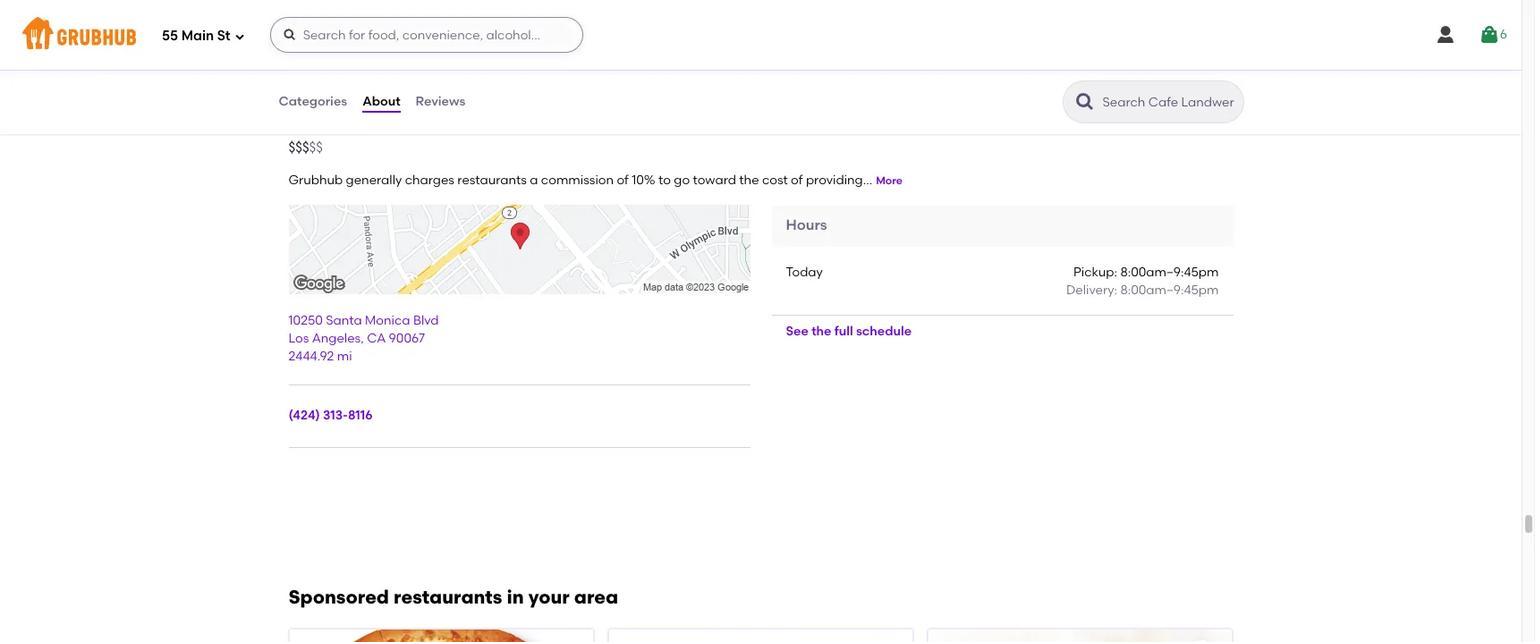 Task type: vqa. For each thing, say whether or not it's contained in the screenshot.
restaurants
yes



Task type: locate. For each thing, give the bounding box(es) containing it.
grubhub
[[288, 173, 343, 188]]

breakfast, cafe, coffee and tea, dessert, dinner, healthy, lunch
[[289, 120, 690, 135]]

svg image
[[1435, 24, 1456, 46], [1478, 24, 1500, 46], [234, 31, 245, 42]]

today
[[786, 265, 823, 280]]

cafe landwer menu info
[[288, 87, 553, 113]]

delivery:
[[1066, 283, 1117, 298]]

1 horizontal spatial svg image
[[1435, 24, 1456, 46]]

commission
[[541, 173, 614, 188]]

ihop  logo image
[[609, 630, 913, 642]]

and
[[438, 120, 462, 135]]

10%
[[632, 173, 655, 188]]

healthy, button
[[596, 118, 648, 138]]

restaurants
[[457, 173, 527, 188], [394, 586, 502, 608]]

0 vertical spatial the
[[739, 173, 759, 188]]

8116
[[348, 408, 373, 424]]

1 vertical spatial the
[[811, 323, 831, 339]]

go
[[674, 173, 690, 188]]

categories button
[[278, 70, 348, 134]]

8:00am–9:45pm right 'pickup:'
[[1120, 265, 1219, 280]]

see
[[786, 323, 808, 339]]

the left the full
[[811, 323, 831, 339]]

0 horizontal spatial the
[[739, 173, 759, 188]]

chili's logo image
[[929, 630, 1232, 642]]

dinner,
[[550, 120, 592, 135]]

landwer
[[347, 87, 442, 113]]

55 main st
[[162, 27, 230, 43]]

restaurants up little caesars pizza - paterson logo
[[394, 586, 502, 608]]

the
[[739, 173, 759, 188], [811, 323, 831, 339]]

dessert,
[[496, 120, 544, 135]]

8:00am–9:45pm
[[1120, 265, 1219, 280], [1120, 283, 1219, 298]]

8:00am–9:45pm right delivery:
[[1120, 283, 1219, 298]]

(424) 313-8116 button
[[288, 407, 373, 426]]

blvd
[[413, 313, 439, 328]]

1 horizontal spatial the
[[811, 323, 831, 339]]

procee button
[[1439, 569, 1535, 601]]

of left 10%
[[617, 173, 629, 188]]

little caesars pizza - paterson logo image
[[289, 630, 593, 642]]

providing
[[806, 173, 863, 188]]

1 vertical spatial 8:00am–9:45pm
[[1120, 283, 1219, 298]]

reviews
[[416, 94, 465, 109]]

info
[[511, 87, 553, 113]]

pickup:
[[1073, 265, 1117, 280]]

2444.92
[[288, 349, 334, 365]]

0 vertical spatial 8:00am–9:45pm
[[1120, 265, 1219, 280]]

1 horizontal spatial of
[[791, 173, 803, 188]]

monica
[[365, 313, 410, 328]]

in
[[507, 586, 524, 608]]

search icon image
[[1074, 91, 1095, 113]]

restaurants left 'a'
[[457, 173, 527, 188]]

...
[[863, 173, 872, 188]]

0 horizontal spatial of
[[617, 173, 629, 188]]

reviews button
[[415, 70, 466, 134]]

ca
[[367, 331, 386, 346]]

of
[[617, 173, 629, 188], [791, 173, 803, 188]]

breakfast, button
[[288, 118, 351, 138]]

10250
[[288, 313, 323, 328]]

full
[[834, 323, 853, 339]]

2 horizontal spatial svg image
[[1478, 24, 1500, 46]]

90067
[[389, 331, 425, 346]]

1 vertical spatial restaurants
[[394, 586, 502, 608]]

categories
[[279, 94, 347, 109]]

0 vertical spatial restaurants
[[457, 173, 527, 188]]

svg image inside 6 button
[[1478, 24, 1500, 46]]

of right cost in the top of the page
[[791, 173, 803, 188]]

svg image
[[282, 28, 297, 42]]

Search for food, convenience, alcohol... search field
[[270, 17, 583, 53]]

the left cost in the top of the page
[[739, 173, 759, 188]]

(424)
[[288, 408, 320, 424]]



Task type: describe. For each thing, give the bounding box(es) containing it.
procee
[[1494, 577, 1535, 592]]

toward
[[693, 173, 736, 188]]

los
[[288, 331, 309, 346]]

Search Cafe Landwer search field
[[1101, 94, 1238, 111]]

main navigation navigation
[[0, 0, 1522, 70]]

6 button
[[1478, 19, 1507, 51]]

55
[[162, 27, 178, 43]]

sponsored
[[288, 586, 389, 608]]

mi
[[337, 349, 352, 365]]

hours
[[786, 216, 827, 233]]

$$$
[[288, 139, 309, 155]]

about button
[[362, 70, 401, 134]]

your
[[528, 586, 570, 608]]

sponsored restaurants in your area
[[288, 586, 618, 608]]

tea,
[[465, 120, 490, 135]]

healthy,
[[597, 120, 647, 135]]

menu
[[447, 87, 506, 113]]

generally
[[346, 173, 402, 188]]

breakfast,
[[289, 120, 350, 135]]

10250 santa monica blvd los angeles , ca 90067 2444.92 mi
[[288, 313, 439, 365]]

about
[[362, 94, 400, 109]]

1 8:00am–9:45pm from the top
[[1120, 265, 1219, 280]]

dinner, button
[[549, 118, 593, 138]]

lunch
[[652, 120, 690, 135]]

more button
[[876, 174, 903, 189]]

area
[[574, 586, 618, 608]]

pickup: 8:00am–9:45pm delivery: 8:00am–9:45pm
[[1066, 265, 1219, 298]]

st
[[217, 27, 230, 43]]

lunch button
[[652, 118, 690, 138]]

2 of from the left
[[791, 173, 803, 188]]

$$$$$
[[288, 139, 323, 155]]

(424) 313-8116
[[288, 408, 373, 424]]

dessert, button
[[495, 118, 545, 138]]

2 8:00am–9:45pm from the top
[[1120, 283, 1219, 298]]

cafe, button
[[355, 118, 390, 138]]

to
[[658, 173, 671, 188]]

more
[[876, 175, 903, 187]]

schedule
[[856, 323, 912, 339]]

the inside button
[[811, 323, 831, 339]]

,
[[361, 331, 364, 346]]

1 of from the left
[[617, 173, 629, 188]]

6
[[1500, 27, 1507, 42]]

a
[[530, 173, 538, 188]]

see the full schedule button
[[772, 316, 926, 348]]

santa
[[326, 313, 362, 328]]

coffee and tea, button
[[393, 118, 491, 138]]

coffee
[[394, 120, 435, 135]]

cafe,
[[356, 120, 389, 135]]

313-
[[323, 408, 348, 424]]

cafe
[[288, 87, 342, 113]]

grubhub generally charges restaurants a commission of 10% to go toward the cost of providing ... more
[[288, 173, 903, 188]]

0 horizontal spatial svg image
[[234, 31, 245, 42]]

see the full schedule
[[786, 323, 912, 339]]

main
[[181, 27, 214, 43]]

charges
[[405, 173, 454, 188]]

angeles
[[312, 331, 361, 346]]

cost
[[762, 173, 788, 188]]



